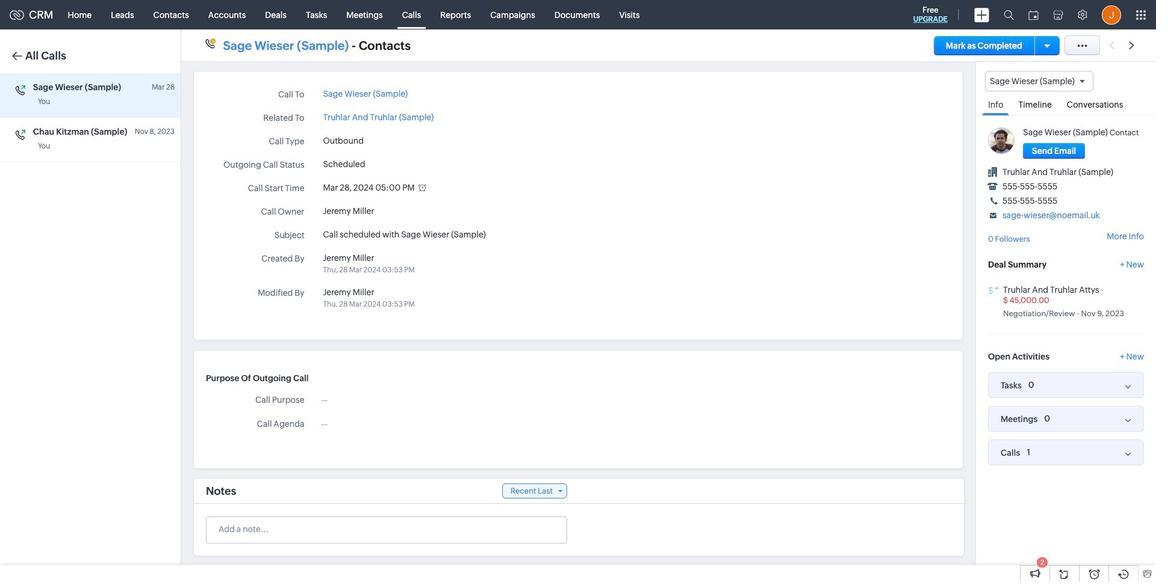 Task type: describe. For each thing, give the bounding box(es) containing it.
create menu element
[[967, 0, 997, 29]]

previous record image
[[1109, 42, 1115, 49]]

logo image
[[10, 10, 24, 20]]

search image
[[1004, 10, 1014, 20]]

profile image
[[1102, 5, 1121, 24]]

calendar image
[[1028, 10, 1039, 20]]



Task type: locate. For each thing, give the bounding box(es) containing it.
None field
[[985, 71, 1093, 92]]

profile element
[[1095, 0, 1128, 29]]

create menu image
[[974, 8, 989, 22]]

None button
[[1023, 143, 1085, 159]]

Add a note... field
[[207, 524, 566, 536]]

next record image
[[1129, 42, 1137, 49]]

search element
[[997, 0, 1021, 30]]



Task type: vqa. For each thing, say whether or not it's contained in the screenshot.
1st the Click from the bottom of the page
no



